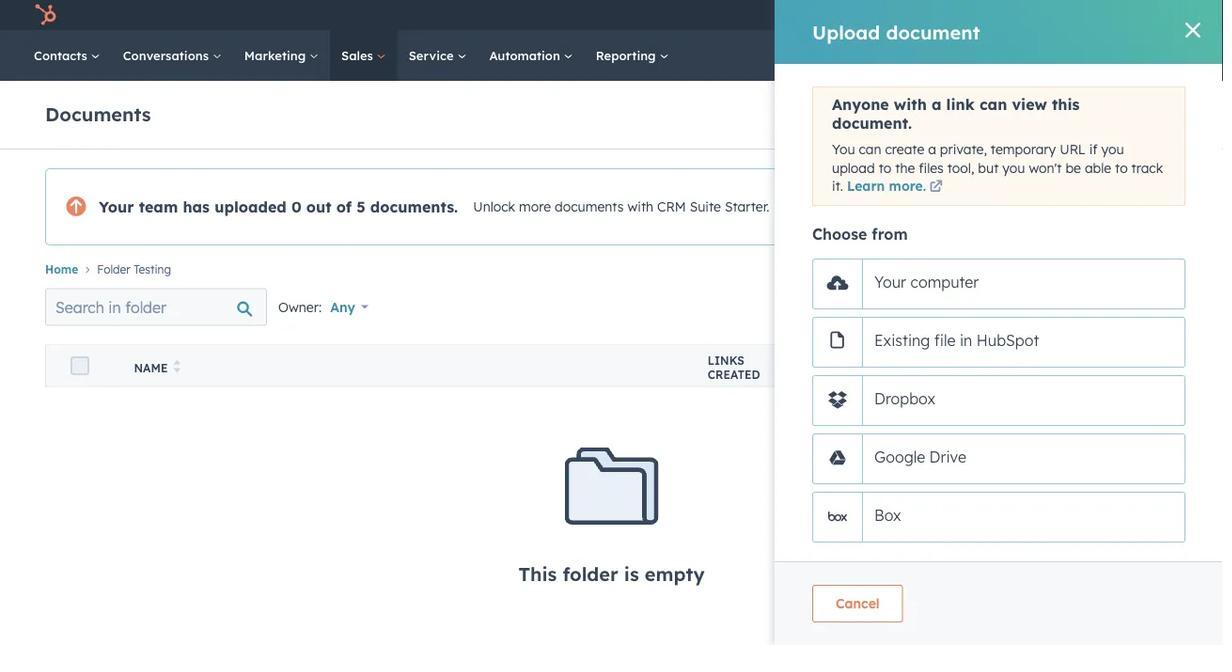 Task type: vqa. For each thing, say whether or not it's contained in the screenshot.
THIS FOLDER IS EMPTY
yes



Task type: describe. For each thing, give the bounding box(es) containing it.
Search search field
[[45, 288, 267, 326]]

apple
[[1138, 7, 1171, 23]]

conversations
[[123, 47, 212, 63]]

files
[[919, 159, 944, 176]]

unlock
[[473, 199, 515, 215]]

0 horizontal spatial upgrade link
[[937, 5, 960, 25]]

it.
[[832, 178, 843, 194]]

Existing file in HubSpot checkbox
[[812, 317, 1186, 367]]

owner button
[[877, 345, 1027, 386]]

if
[[1090, 141, 1098, 158]]

box
[[874, 506, 902, 524]]

private,
[[940, 141, 987, 158]]

Your computer checkbox
[[812, 258, 1186, 309]]

navigation containing home
[[45, 257, 1178, 281]]

google drive
[[874, 447, 967, 466]]

marketing link
[[233, 30, 330, 81]]

close image
[[1186, 23, 1201, 38]]

1 horizontal spatial you
[[1102, 141, 1124, 158]]

cancel button
[[812, 585, 903, 622]]

5 inside documents "banner"
[[868, 106, 876, 123]]

marketplaces button
[[964, 0, 1003, 30]]

in
[[960, 331, 973, 350]]

learn more. link
[[847, 178, 946, 197]]

upload document button
[[1051, 100, 1178, 130]]

conversations link
[[112, 30, 233, 81]]

press to sort. element for owner
[[949, 360, 956, 376]]

more.
[[889, 178, 926, 194]]

0 vertical spatial document
[[886, 20, 980, 44]]

you can create a private, temporary url if you upload to the files tool, but you won't be able to track it.
[[832, 141, 1163, 194]]

unlock more documents with crm suite starter.
[[473, 199, 770, 215]]

this
[[519, 562, 557, 586]]

marketplaces image
[[975, 8, 992, 25]]

create
[[885, 141, 925, 158]]

owner:
[[278, 298, 322, 315]]

team
[[139, 197, 178, 216]]

the
[[895, 159, 915, 176]]

a inside you can create a private, temporary url if you upload to the files tool, but you won't be able to track it.
[[928, 141, 936, 158]]

links created
[[708, 353, 760, 382]]

tool,
[[948, 159, 975, 176]]

0 horizontal spatial 0
[[291, 197, 302, 216]]

learn
[[847, 178, 885, 194]]

1 vertical spatial you
[[1003, 159, 1025, 176]]

anyone
[[832, 95, 889, 114]]

upload document inside button
[[1067, 108, 1162, 122]]

1 to from the left
[[879, 159, 892, 176]]

google
[[874, 447, 925, 466]]

links
[[708, 353, 745, 368]]

testing
[[134, 262, 171, 276]]

folder testing
[[97, 262, 171, 276]]

existing
[[874, 331, 930, 350]]

but
[[978, 159, 999, 176]]

dropbox
[[874, 389, 936, 408]]

learn more.
[[847, 178, 926, 194]]

temporary
[[991, 141, 1056, 158]]

reporting
[[596, 47, 660, 63]]

home button
[[45, 262, 78, 276]]

url
[[1060, 141, 1086, 158]]

upload
[[832, 159, 875, 176]]

press to sort. image for owner
[[949, 360, 956, 373]]

folder for new
[[993, 108, 1023, 122]]

upgrade
[[1078, 198, 1135, 215]]

folder
[[97, 262, 130, 276]]

marketing
[[244, 47, 309, 63]]

any
[[330, 298, 355, 315]]

cancel
[[836, 595, 880, 612]]

name button
[[111, 345, 685, 386]]

reporting link
[[585, 30, 680, 81]]

drive
[[930, 447, 967, 466]]

out
[[306, 197, 332, 216]]

won't
[[1029, 159, 1062, 176]]

2 link opens in a new window image from the top
[[930, 181, 943, 194]]

documents.
[[370, 197, 458, 216]]

service link
[[397, 30, 478, 81]]

your team has uploaded 0 out of 5 documents.
[[99, 197, 458, 216]]

search image
[[1184, 49, 1197, 62]]

owner
[[899, 360, 943, 375]]

hubspot image
[[34, 4, 56, 26]]

service
[[409, 47, 457, 63]]

contacts link
[[23, 30, 112, 81]]

1 link opens in a new window image from the top
[[930, 179, 943, 197]]

updated
[[1082, 360, 1136, 375]]

Dropbox checkbox
[[812, 375, 1186, 426]]

uploaded
[[215, 197, 287, 216]]

can inside you can create a private, temporary url if you upload to the files tool, but you won't be able to track it.
[[859, 141, 882, 158]]

search button
[[1174, 39, 1206, 71]]

choose from
[[812, 225, 908, 243]]

descending sort. press to sort ascending. element
[[1141, 360, 1148, 376]]

your for your computer
[[874, 272, 907, 291]]



Task type: locate. For each thing, give the bounding box(es) containing it.
navigation
[[45, 257, 1178, 281]]

1 horizontal spatial can
[[980, 95, 1007, 114]]

press to sort. image right name
[[173, 360, 180, 373]]

1 vertical spatial can
[[859, 141, 882, 158]]

0 horizontal spatial upload document
[[812, 20, 980, 44]]

0 vertical spatial you
[[1102, 141, 1124, 158]]

1 horizontal spatial your
[[874, 272, 907, 291]]

a
[[932, 95, 942, 114], [928, 141, 936, 158]]

0 left out
[[291, 197, 302, 216]]

1 horizontal spatial 0
[[840, 106, 848, 123]]

bob builder image
[[1117, 7, 1134, 24]]

0 horizontal spatial can
[[859, 141, 882, 158]]

you down temporary
[[1003, 159, 1025, 176]]

you right if
[[1102, 141, 1124, 158]]

1 vertical spatial created
[[708, 368, 760, 382]]

2 press to sort. element from the left
[[949, 360, 956, 376]]

0 horizontal spatial folder
[[563, 562, 618, 586]]

1 horizontal spatial folder
[[993, 108, 1023, 122]]

5
[[868, 106, 876, 123], [357, 197, 366, 216]]

apple button
[[1106, 0, 1199, 30]]

of
[[852, 106, 865, 123], [336, 197, 352, 216]]

1 vertical spatial with
[[628, 199, 654, 215]]

0 vertical spatial upload document
[[812, 20, 980, 44]]

link
[[947, 95, 975, 114]]

1 horizontal spatial upload
[[1067, 108, 1105, 122]]

last updated button
[[1027, 345, 1178, 386]]

upload document up 'anyone' on the top right of page
[[812, 20, 980, 44]]

press to sort. element for name
[[173, 360, 180, 376]]

0 vertical spatial created
[[880, 106, 927, 123]]

0 horizontal spatial upload
[[812, 20, 880, 44]]

help button
[[1007, 0, 1039, 30]]

0 of 5 created
[[840, 106, 927, 123]]

Search HubSpot search field
[[959, 39, 1190, 71]]

1 vertical spatial 0
[[291, 197, 302, 216]]

your left the team
[[99, 197, 134, 216]]

0 horizontal spatial press to sort. element
[[173, 360, 180, 376]]

2 to from the left
[[1115, 159, 1128, 176]]

0 vertical spatial a
[[932, 95, 942, 114]]

last
[[1050, 360, 1078, 375]]

0 vertical spatial upgrade link
[[937, 5, 960, 25]]

0 vertical spatial of
[[852, 106, 865, 123]]

1 vertical spatial upload
[[1067, 108, 1105, 122]]

1 vertical spatial your
[[874, 272, 907, 291]]

with left crm
[[628, 199, 654, 215]]

can right link
[[980, 95, 1007, 114]]

1 vertical spatial 5
[[357, 197, 366, 216]]

0 horizontal spatial created
[[708, 368, 760, 382]]

0 horizontal spatial with
[[628, 199, 654, 215]]

hubspot link
[[23, 4, 71, 26]]

upgrade image
[[940, 8, 957, 25]]

0 up you
[[840, 106, 848, 123]]

upgrade link left 'marketplaces' popup button
[[937, 5, 960, 25]]

of inside documents "banner"
[[852, 106, 865, 123]]

0 horizontal spatial 5
[[357, 197, 366, 216]]

Box checkbox
[[812, 492, 1186, 542]]

upgrade link containing upgrade
[[1055, 188, 1158, 226]]

new folder button
[[950, 100, 1039, 130]]

suite
[[690, 199, 721, 215]]

has
[[183, 197, 210, 216]]

folder
[[993, 108, 1023, 122], [563, 562, 618, 586]]

1 vertical spatial of
[[336, 197, 352, 216]]

Google Drive checkbox
[[812, 433, 1186, 484]]

you
[[1102, 141, 1124, 158], [1003, 159, 1025, 176]]

automation
[[489, 47, 564, 63]]

upload inside button
[[1067, 108, 1105, 122]]

anyone with a link can view this document.
[[832, 95, 1080, 133]]

with inside anyone with a link can view this document.
[[894, 95, 927, 114]]

new folder
[[966, 108, 1023, 122]]

document up track
[[1109, 108, 1162, 122]]

contacts
[[34, 47, 91, 63]]

documents banner
[[45, 94, 1178, 130]]

1 vertical spatial a
[[928, 141, 936, 158]]

hubspot
[[977, 331, 1039, 350]]

press to sort. element inside owner button
[[949, 360, 956, 376]]

1 press to sort. image from the left
[[173, 360, 180, 373]]

upload document
[[812, 20, 980, 44], [1067, 108, 1162, 122]]

is
[[624, 562, 639, 586]]

0 vertical spatial can
[[980, 95, 1007, 114]]

1 vertical spatial folder
[[563, 562, 618, 586]]

a up files
[[928, 141, 936, 158]]

notifications button
[[1070, 0, 1102, 30]]

0 horizontal spatial to
[[879, 159, 892, 176]]

1 horizontal spatial upgrade link
[[1055, 188, 1158, 226]]

existing file in hubspot
[[874, 331, 1039, 350]]

can inside anyone with a link can view this document.
[[980, 95, 1007, 114]]

with up create
[[894, 95, 927, 114]]

upgrade link
[[937, 5, 960, 25], [1055, 188, 1158, 226]]

1 horizontal spatial document
[[1109, 108, 1162, 122]]

1 vertical spatial document
[[1109, 108, 1162, 122]]

your inside checkbox
[[874, 272, 907, 291]]

1 horizontal spatial upload document
[[1067, 108, 1162, 122]]

descending sort. press to sort ascending. image
[[1141, 360, 1148, 373]]

documents
[[555, 199, 624, 215]]

2 press to sort. image from the left
[[949, 360, 956, 373]]

documents
[[45, 102, 151, 126]]

choose
[[812, 225, 867, 243]]

press to sort. element right name
[[173, 360, 180, 376]]

upload up 'anyone' on the top right of page
[[812, 20, 880, 44]]

created up create
[[880, 106, 927, 123]]

0 vertical spatial your
[[99, 197, 134, 216]]

sales
[[341, 47, 377, 63]]

press to sort. image inside owner button
[[949, 360, 956, 373]]

0 vertical spatial upload
[[812, 20, 880, 44]]

this
[[1052, 95, 1080, 114]]

of right out
[[336, 197, 352, 216]]

0 horizontal spatial of
[[336, 197, 352, 216]]

settings link
[[1043, 5, 1066, 25]]

new
[[966, 108, 989, 122]]

0 inside documents "banner"
[[840, 106, 848, 123]]

0 horizontal spatial your
[[99, 197, 134, 216]]

folder left is
[[563, 562, 618, 586]]

0 horizontal spatial press to sort. image
[[173, 360, 180, 373]]

to right able
[[1115, 159, 1128, 176]]

your
[[99, 197, 134, 216], [874, 272, 907, 291]]

starter.
[[725, 199, 770, 215]]

file
[[935, 331, 956, 350]]

automation link
[[478, 30, 585, 81]]

1 horizontal spatial created
[[880, 106, 927, 123]]

view
[[1012, 95, 1047, 114]]

created left views
[[708, 368, 760, 382]]

created
[[880, 106, 927, 123], [708, 368, 760, 382]]

0 vertical spatial 5
[[868, 106, 876, 123]]

document.
[[832, 114, 912, 133]]

link opens in a new window image
[[930, 179, 943, 197], [930, 181, 943, 194]]

last updated
[[1050, 360, 1136, 375]]

press to sort. image down the existing file in hubspot
[[949, 360, 956, 373]]

0 vertical spatial 0
[[840, 106, 848, 123]]

with
[[894, 95, 927, 114], [628, 199, 654, 215]]

track
[[1132, 159, 1163, 176]]

press to sort. element down the existing file in hubspot
[[949, 360, 956, 376]]

more
[[519, 199, 551, 215]]

0 horizontal spatial you
[[1003, 159, 1025, 176]]

1 horizontal spatial to
[[1115, 159, 1128, 176]]

upload up if
[[1067, 108, 1105, 122]]

1 horizontal spatial 5
[[868, 106, 876, 123]]

name
[[134, 360, 168, 375]]

document
[[886, 20, 980, 44], [1109, 108, 1162, 122]]

1 horizontal spatial with
[[894, 95, 927, 114]]

from
[[872, 225, 908, 243]]

1 press to sort. element from the left
[[173, 360, 180, 376]]

to up learn more.
[[879, 159, 892, 176]]

computer
[[911, 272, 979, 291]]

notifications image
[[1078, 8, 1095, 25]]

press to sort. element inside name 'button'
[[173, 360, 180, 376]]

you
[[832, 141, 855, 158]]

of up you
[[852, 106, 865, 123]]

help image
[[1015, 8, 1032, 25]]

a inside anyone with a link can view this document.
[[932, 95, 942, 114]]

views
[[805, 360, 844, 375]]

this folder is empty
[[519, 562, 705, 586]]

crm
[[657, 199, 686, 215]]

1 vertical spatial upgrade link
[[1055, 188, 1158, 226]]

apple menu
[[935, 0, 1201, 30]]

home
[[45, 262, 78, 276]]

be
[[1066, 159, 1081, 176]]

upgrade link down able
[[1055, 188, 1158, 226]]

0 vertical spatial with
[[894, 95, 927, 114]]

press to sort. image inside name 'button'
[[173, 360, 180, 373]]

0 vertical spatial folder
[[993, 108, 1023, 122]]

folder inside button
[[993, 108, 1023, 122]]

press to sort. image
[[173, 360, 180, 373], [949, 360, 956, 373]]

settings image
[[1046, 8, 1063, 25]]

1 vertical spatial upload document
[[1067, 108, 1162, 122]]

folder for this
[[563, 562, 618, 586]]

a left link
[[932, 95, 942, 114]]

1 horizontal spatial of
[[852, 106, 865, 123]]

empty
[[645, 562, 705, 586]]

press to sort. image for name
[[173, 360, 180, 373]]

document inside upload document button
[[1109, 108, 1162, 122]]

any button
[[329, 288, 381, 326]]

your down "from"
[[874, 272, 907, 291]]

sales link
[[330, 30, 397, 81]]

created inside documents "banner"
[[880, 106, 927, 123]]

1 horizontal spatial press to sort. image
[[949, 360, 956, 373]]

to
[[879, 159, 892, 176], [1115, 159, 1128, 176]]

your for your team has uploaded 0 out of 5 documents.
[[99, 197, 134, 216]]

upload
[[812, 20, 880, 44], [1067, 108, 1105, 122]]

your computer
[[874, 272, 979, 291]]

can up upload
[[859, 141, 882, 158]]

document up link
[[886, 20, 980, 44]]

0 horizontal spatial document
[[886, 20, 980, 44]]

press to sort. element
[[173, 360, 180, 376], [949, 360, 956, 376]]

1 horizontal spatial press to sort. element
[[949, 360, 956, 376]]

folder right 'new'
[[993, 108, 1023, 122]]

upload document up if
[[1067, 108, 1162, 122]]



